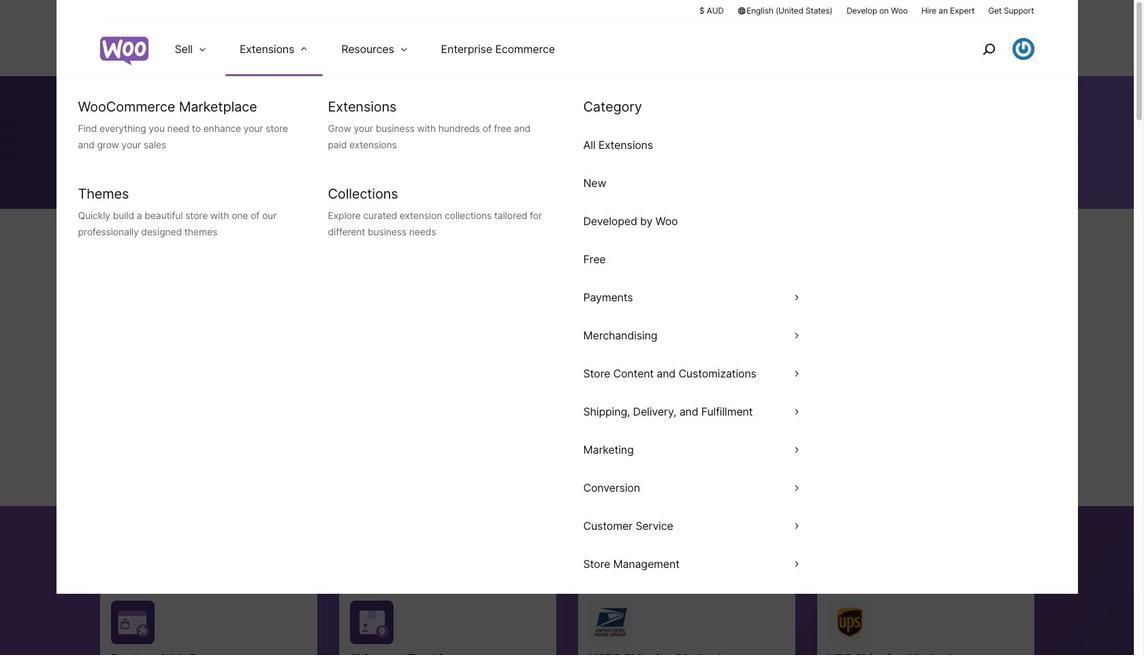 Task type: vqa. For each thing, say whether or not it's contained in the screenshot.
"24,"
no



Task type: locate. For each thing, give the bounding box(es) containing it.
open account menu image
[[1012, 38, 1034, 60]]

search image
[[978, 38, 999, 60]]



Task type: describe. For each thing, give the bounding box(es) containing it.
service navigation menu element
[[953, 27, 1034, 71]]



